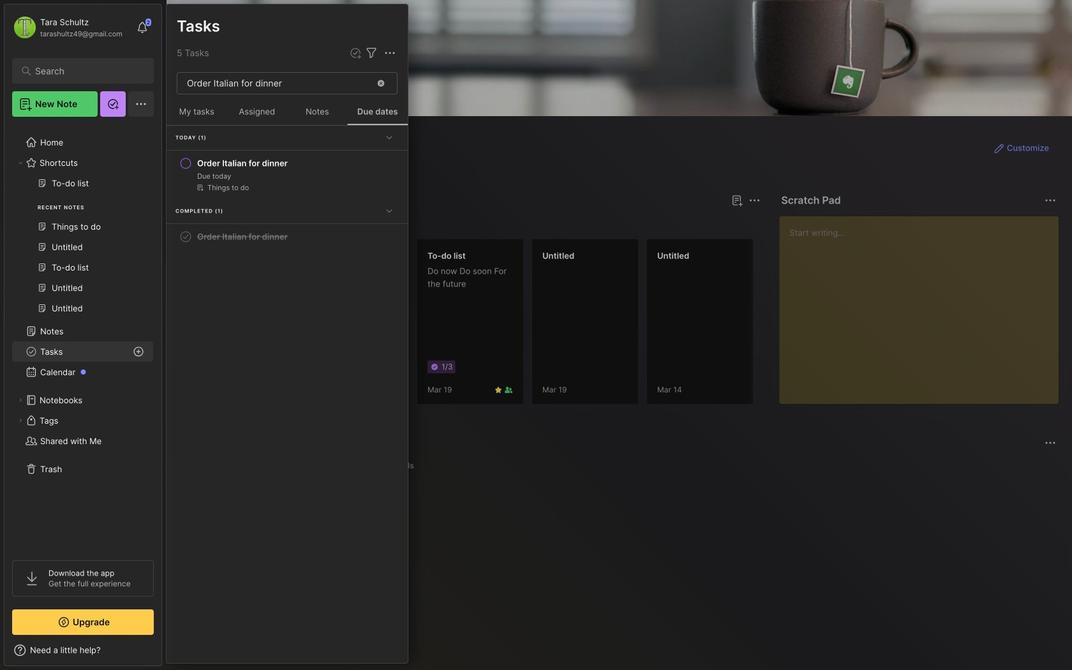 Task type: describe. For each thing, give the bounding box(es) containing it.
tree inside main element
[[4, 125, 162, 549]]

Find tasks… text field
[[179, 73, 368, 94]]

group inside tree
[[12, 173, 153, 326]]

1 row from the top
[[172, 152, 403, 198]]

more actions and view options image
[[383, 45, 398, 61]]

2 row from the top
[[172, 225, 403, 248]]

collapse completed image
[[383, 204, 396, 217]]

none search field inside main element
[[35, 63, 137, 79]]

click to collapse image
[[161, 647, 171, 662]]

Account field
[[12, 15, 123, 40]]



Task type: locate. For each thing, give the bounding box(es) containing it.
group
[[12, 173, 153, 326]]

new task image
[[349, 47, 362, 59]]

More actions and view options field
[[379, 45, 398, 61]]

tab list
[[190, 216, 759, 231], [190, 459, 1055, 474]]

expand tags image
[[17, 417, 24, 425]]

1 tab list from the top
[[190, 216, 759, 231]]

main element
[[0, 0, 166, 671]]

2 tab list from the top
[[190, 459, 1055, 474]]

collapse today image
[[383, 131, 396, 144]]

WHAT'S NEW field
[[4, 641, 162, 661]]

0 vertical spatial tab list
[[190, 216, 759, 231]]

1 vertical spatial row
[[172, 225, 403, 248]]

filter tasks image
[[364, 45, 379, 61]]

Search text field
[[35, 65, 137, 77]]

grid grid
[[187, 482, 1060, 655]]

None search field
[[35, 63, 137, 79]]

tree
[[4, 125, 162, 549]]

1 vertical spatial tab list
[[190, 459, 1055, 474]]

0 vertical spatial row
[[172, 152, 403, 198]]

Start writing… text field
[[790, 216, 1059, 394]]

Filter tasks field
[[364, 45, 379, 61]]

tab
[[190, 216, 227, 231], [232, 216, 284, 231], [244, 459, 282, 474], [384, 459, 420, 474]]

row group
[[167, 126, 408, 250], [187, 239, 1073, 413]]

row
[[172, 152, 403, 198], [172, 225, 403, 248]]

expand notebooks image
[[17, 397, 24, 404]]



Task type: vqa. For each thing, say whether or not it's contained in the screenshot.
tree in the Main element
yes



